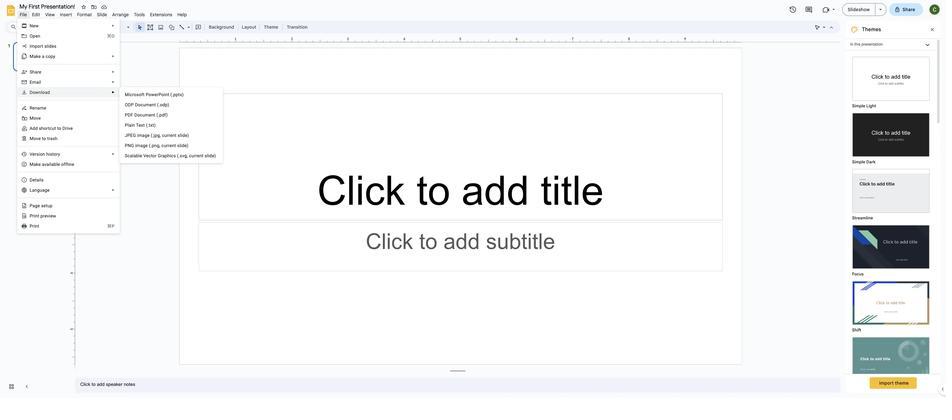 Task type: locate. For each thing, give the bounding box(es) containing it.
Streamline radio
[[850, 166, 934, 222]]

0 vertical spatial p
[[125, 112, 128, 118]]

png image (.png, current slide) n element
[[125, 143, 190, 148]]

e for g
[[38, 203, 40, 208]]

import theme button
[[870, 377, 917, 389]]

Simple Light radio
[[850, 54, 934, 398]]

current for (.png,
[[162, 143, 176, 148]]

1 vertical spatial e
[[38, 203, 40, 208]]

s for hare
[[30, 69, 32, 75]]

(.txt)
[[146, 123, 156, 128]]

slides
[[44, 44, 56, 49]]

o for pen
[[30, 33, 33, 39]]

make a c opy
[[30, 54, 55, 59]]

option group
[[846, 50, 937, 398]]

o for dp
[[125, 102, 128, 107]]

1 horizontal spatial o
[[125, 102, 128, 107]]

6 ► from the top
[[112, 152, 115, 156]]

l anguage
[[30, 188, 50, 193]]

email e element
[[30, 80, 43, 85]]

opy
[[48, 54, 55, 59]]

slide) for (.png,
[[177, 143, 189, 148]]

7 ► from the top
[[112, 188, 115, 192]]

o dp document (.odp)
[[125, 102, 169, 107]]

0 vertical spatial import
[[30, 44, 43, 49]]

5 ► from the top
[[112, 90, 115, 94]]

t
[[42, 136, 43, 141]]

0 vertical spatial simple
[[853, 103, 866, 109]]

open o element
[[30, 33, 42, 39]]

dark
[[867, 159, 876, 165]]

main toolbar
[[39, 22, 311, 32]]

pen
[[33, 33, 40, 39]]

► for l anguage
[[112, 188, 115, 192]]

o
[[30, 33, 33, 39], [125, 102, 128, 107]]

import theme
[[880, 380, 909, 386]]

print
[[30, 213, 39, 219]]

simple left dark on the right top of page
[[853, 159, 866, 165]]

simple inside simple light radio
[[853, 103, 866, 109]]

e right ma at the left
[[38, 162, 41, 167]]

a
[[42, 54, 44, 59]]

slideshow button
[[843, 3, 876, 16]]

0 vertical spatial image
[[137, 133, 150, 138]]

option group containing simple light
[[846, 50, 937, 398]]

s up e
[[30, 69, 32, 75]]

p down print
[[30, 224, 33, 229]]

menu
[[17, 18, 120, 233], [119, 87, 223, 163]]

o
[[43, 136, 46, 141]]

p df document (.pdf)
[[125, 112, 168, 118]]

version
[[30, 152, 45, 157]]

format
[[77, 12, 92, 18]]

(.ppt
[[170, 92, 180, 97]]

g
[[131, 143, 134, 148]]

1 horizontal spatial s
[[125, 153, 128, 158]]

s down j
[[125, 153, 128, 158]]

Zoom text field
[[108, 23, 126, 32]]

slide
[[97, 12, 107, 18]]

1 vertical spatial o
[[125, 102, 128, 107]]

► for opy
[[112, 54, 115, 58]]

2 simple from the top
[[853, 159, 866, 165]]

0 vertical spatial e
[[38, 162, 41, 167]]

0 horizontal spatial import
[[30, 44, 43, 49]]

presentation options image
[[880, 9, 882, 10]]

n down peg at the left of page
[[128, 143, 131, 148]]

current right (.jpg,
[[162, 133, 177, 138]]

setup
[[41, 203, 53, 208]]

insert image image
[[157, 23, 165, 32]]

simple left light
[[853, 103, 866, 109]]

s
[[30, 69, 32, 75], [125, 153, 128, 158]]

view
[[45, 12, 55, 18]]

p
[[125, 112, 128, 118], [125, 143, 128, 148], [30, 224, 33, 229]]

import for import slides
[[30, 44, 43, 49]]

make available offline k element
[[30, 162, 76, 167]]

pa g e setup
[[30, 203, 53, 208]]

(.odp)
[[157, 102, 169, 107]]

theme button
[[261, 22, 281, 32]]

view menu item
[[43, 11, 57, 18]]

0 vertical spatial document
[[135, 102, 156, 107]]

Focus radio
[[850, 222, 934, 278]]

istory
[[49, 152, 60, 157]]

2 vertical spatial p
[[30, 224, 33, 229]]

add
[[30, 126, 38, 131]]

0 horizontal spatial s
[[30, 69, 32, 75]]

option group inside 'themes' section
[[846, 50, 937, 398]]

import inside button
[[880, 380, 894, 386]]

available
[[42, 162, 60, 167]]

file
[[20, 12, 27, 18]]

l
[[30, 188, 32, 193]]

image down ext
[[137, 133, 150, 138]]

)
[[182, 92, 184, 97]]

themes application
[[0, 0, 947, 398]]

this
[[855, 42, 861, 47]]

import left theme
[[880, 380, 894, 386]]

navigation
[[0, 36, 70, 398]]

menu bar banner
[[0, 0, 947, 398]]

o down n ew
[[30, 33, 33, 39]]

simple dark
[[853, 159, 876, 165]]

menu containing microsoft powerpoint (.ppt
[[119, 87, 223, 163]]

1 vertical spatial p
[[125, 143, 128, 148]]

file menu item
[[17, 11, 30, 18]]

4 ► from the top
[[112, 80, 115, 84]]

2 vertical spatial current
[[189, 153, 204, 158]]

current
[[162, 133, 177, 138], [162, 143, 176, 148], [189, 153, 204, 158]]

edit menu item
[[30, 11, 43, 18]]

(.pdf)
[[157, 112, 168, 118]]

1 ► from the top
[[112, 24, 115, 27]]

⌘o element
[[99, 33, 115, 39]]

1 vertical spatial image
[[135, 143, 148, 148]]

p left g at the top left of the page
[[125, 143, 128, 148]]

1 horizontal spatial import
[[880, 380, 894, 386]]

print p element
[[30, 224, 41, 229]]

menu bar containing file
[[17, 8, 190, 19]]

r ename
[[30, 105, 46, 111]]

1 vertical spatial document
[[134, 112, 155, 118]]

document up p df document (.pdf)
[[135, 102, 156, 107]]

(.svg,
[[177, 153, 188, 158]]

0 vertical spatial o
[[30, 33, 33, 39]]

move t o trash
[[30, 136, 58, 141]]

momentum image
[[853, 338, 930, 381]]

⌘p
[[107, 224, 115, 229]]

(.png,
[[149, 143, 160, 148]]

select line image
[[186, 23, 190, 25]]

help menu item
[[175, 11, 190, 18]]

0 horizontal spatial o
[[30, 33, 33, 39]]

⌘p element
[[100, 223, 115, 229]]

ma k e available offline
[[30, 162, 74, 167]]

1 vertical spatial current
[[162, 143, 176, 148]]

1 vertical spatial s
[[125, 153, 128, 158]]

hare
[[32, 69, 41, 75]]

1 vertical spatial n
[[128, 143, 131, 148]]

share
[[903, 7, 916, 12]]

microsoft powerpoint (.pptx) x element
[[125, 92, 186, 97]]

2 vertical spatial slide)
[[205, 153, 216, 158]]

make
[[30, 54, 41, 59]]

o up df
[[125, 102, 128, 107]]

r
[[30, 105, 32, 111]]

scalable vector graphics (.svg, current slide) s element
[[125, 153, 218, 158]]

0 vertical spatial s
[[30, 69, 32, 75]]

import slides z element
[[30, 44, 58, 49]]

1 simple from the top
[[853, 103, 866, 109]]

► for s hare
[[112, 70, 115, 74]]

document
[[135, 102, 156, 107], [134, 112, 155, 118]]

1 vertical spatial simple
[[853, 159, 866, 165]]

version h istory
[[30, 152, 60, 157]]

mail
[[32, 80, 41, 85]]

dp
[[128, 102, 134, 107]]

d ownload
[[30, 90, 50, 95]]

slide) for (.svg,
[[205, 153, 216, 158]]

navigation inside themes application
[[0, 36, 70, 398]]

make a copy c element
[[30, 54, 57, 59]]

tools menu item
[[132, 11, 148, 18]]

2 ► from the top
[[112, 54, 115, 58]]

0 vertical spatial current
[[162, 133, 177, 138]]

menu bar
[[17, 8, 190, 19]]

g
[[35, 203, 38, 208]]

0 vertical spatial n
[[30, 23, 33, 28]]

extensions
[[150, 12, 172, 18]]

rename r element
[[30, 105, 48, 111]]

n
[[30, 23, 33, 28], [128, 143, 131, 148]]

simple
[[853, 103, 866, 109], [853, 159, 866, 165]]

shortcut
[[39, 126, 56, 131]]

move to trash t element
[[30, 136, 59, 141]]

ma
[[30, 162, 36, 167]]

arrange menu item
[[110, 11, 132, 18]]

1 vertical spatial import
[[880, 380, 894, 386]]

current right (.svg,
[[189, 153, 204, 158]]

slide)
[[178, 133, 189, 138], [177, 143, 189, 148], [205, 153, 216, 158]]

Rename text field
[[17, 3, 79, 10]]

import slides
[[30, 44, 56, 49]]

Shift radio
[[850, 278, 934, 334]]

document down o dp document (.odp)
[[134, 112, 155, 118]]

simple inside simple dark option
[[853, 159, 866, 165]]

extensions menu item
[[148, 11, 175, 18]]

⌘o
[[107, 33, 115, 39]]

live pointer settings image
[[822, 23, 826, 25]]

3 ► from the top
[[112, 70, 115, 74]]

s hare
[[30, 69, 41, 75]]

current up s calable vector graphics (.svg, current slide)
[[162, 143, 176, 148]]

(.jpg,
[[151, 133, 161, 138]]

import down pen
[[30, 44, 43, 49]]

ew
[[33, 23, 39, 28]]

add shortcut to drive , element
[[30, 126, 75, 131]]

1 vertical spatial slide)
[[177, 143, 189, 148]]

p up plain
[[125, 112, 128, 118]]

p rint
[[30, 224, 39, 229]]

n up o pen
[[30, 23, 33, 28]]

image right g at the top left of the page
[[135, 143, 148, 148]]

e right pa
[[38, 203, 40, 208]]



Task type: describe. For each thing, give the bounding box(es) containing it.
simple light
[[853, 103, 877, 109]]

document for (.pdf)
[[134, 112, 155, 118]]

edit
[[32, 12, 40, 18]]

p for n
[[125, 143, 128, 148]]

ownload
[[33, 90, 50, 95]]

calable
[[128, 153, 142, 158]]

in this presentation
[[851, 42, 883, 47]]

drive
[[62, 126, 73, 131]]

in
[[851, 42, 854, 47]]

pre
[[40, 213, 47, 219]]

► for istory
[[112, 152, 115, 156]]

transition
[[287, 24, 308, 30]]

details
[[30, 177, 44, 183]]

c
[[46, 54, 48, 59]]

v
[[47, 213, 49, 219]]

language l element
[[30, 188, 52, 193]]

theme
[[896, 380, 909, 386]]

jpeg image (.jpg, current slide) j element
[[125, 133, 191, 138]]

o pen
[[30, 33, 40, 39]]

odp document (.odp) o element
[[125, 102, 171, 107]]

pdf document (.pdf) p element
[[125, 112, 170, 118]]

shift
[[853, 327, 862, 333]]

m
[[30, 116, 34, 121]]

page setup g element
[[30, 203, 54, 208]]

current for (.svg,
[[189, 153, 204, 158]]

vector
[[143, 153, 157, 158]]

► for n ew
[[112, 24, 115, 27]]

Zoom field
[[107, 23, 133, 32]]

menu bar inside menu bar banner
[[17, 8, 190, 19]]

n ew
[[30, 23, 39, 28]]

print pre v iew
[[30, 213, 56, 219]]

j peg image (.jpg, current slide)
[[125, 133, 189, 138]]

layout button
[[240, 22, 258, 32]]

format menu item
[[75, 11, 94, 18]]

slideshow
[[848, 7, 870, 12]]

transition button
[[284, 22, 311, 32]]

m ove
[[30, 116, 41, 121]]

mode and view toolbar
[[813, 21, 837, 33]]

powerpoint
[[146, 92, 169, 97]]

offline
[[61, 162, 74, 167]]

t
[[136, 123, 139, 128]]

plain t ext (.txt)
[[125, 123, 156, 128]]

Simple Dark radio
[[850, 110, 934, 166]]

to
[[57, 126, 61, 131]]

import for import theme
[[880, 380, 894, 386]]

share button
[[890, 3, 924, 16]]

► for e mail
[[112, 80, 115, 84]]

move
[[30, 136, 41, 141]]

theme
[[264, 24, 278, 30]]

light
[[867, 103, 877, 109]]

Menus field
[[8, 23, 40, 32]]

plain text (.txt) t element
[[125, 123, 158, 128]]

iew
[[49, 213, 56, 219]]

Momentum radio
[[850, 334, 934, 390]]

insert menu item
[[57, 11, 75, 18]]

background
[[209, 24, 234, 30]]

k
[[36, 162, 38, 167]]

menu containing n
[[17, 18, 120, 233]]

j
[[125, 133, 127, 138]]

ext
[[139, 123, 145, 128]]

ename
[[32, 105, 46, 111]]

microsoft
[[125, 92, 145, 97]]

themes
[[863, 26, 882, 33]]

new n element
[[30, 23, 41, 28]]

s calable vector graphics (.svg, current slide)
[[125, 153, 216, 158]]

arrange
[[112, 12, 129, 18]]

Star checkbox
[[79, 3, 88, 11]]

ove
[[34, 116, 41, 121]]

move m element
[[30, 116, 43, 121]]

e
[[30, 80, 32, 85]]

streamline
[[853, 215, 874, 221]]

peg
[[127, 133, 136, 138]]

themes section
[[846, 21, 942, 398]]

1 horizontal spatial n
[[128, 143, 131, 148]]

slide menu item
[[94, 11, 110, 18]]

simple for simple dark
[[853, 159, 866, 165]]

presentation
[[862, 42, 883, 47]]

tools
[[134, 12, 145, 18]]

download d element
[[30, 90, 52, 95]]

df
[[128, 112, 133, 118]]

graphics
[[158, 153, 176, 158]]

e for k
[[38, 162, 41, 167]]

p for rint
[[30, 224, 33, 229]]

share s element
[[30, 69, 43, 75]]

anguage
[[32, 188, 50, 193]]

help
[[178, 12, 187, 18]]

trash
[[47, 136, 58, 141]]

0 vertical spatial slide)
[[178, 133, 189, 138]]

insert
[[60, 12, 72, 18]]

x
[[180, 92, 182, 97]]

version history h element
[[30, 152, 62, 157]]

details b element
[[30, 177, 46, 183]]

focus
[[853, 271, 864, 277]]

0 horizontal spatial n
[[30, 23, 33, 28]]

rint
[[33, 224, 39, 229]]

► for d ownload
[[112, 90, 115, 94]]

p for df
[[125, 112, 128, 118]]

print preview v element
[[30, 213, 58, 219]]

microsoft powerpoint (.ppt x )
[[125, 92, 184, 97]]

s for calable
[[125, 153, 128, 158]]

document for (.odp)
[[135, 102, 156, 107]]

e mail
[[30, 80, 41, 85]]

shape image
[[168, 23, 175, 32]]

background button
[[206, 22, 237, 32]]

in this presentation tab
[[846, 39, 937, 50]]

d
[[30, 90, 33, 95]]

layout
[[242, 24, 256, 30]]

pa
[[30, 203, 35, 208]]

plain
[[125, 123, 135, 128]]

add shortcut to drive
[[30, 126, 73, 131]]

simple for simple light
[[853, 103, 866, 109]]



Task type: vqa. For each thing, say whether or not it's contained in the screenshot.


